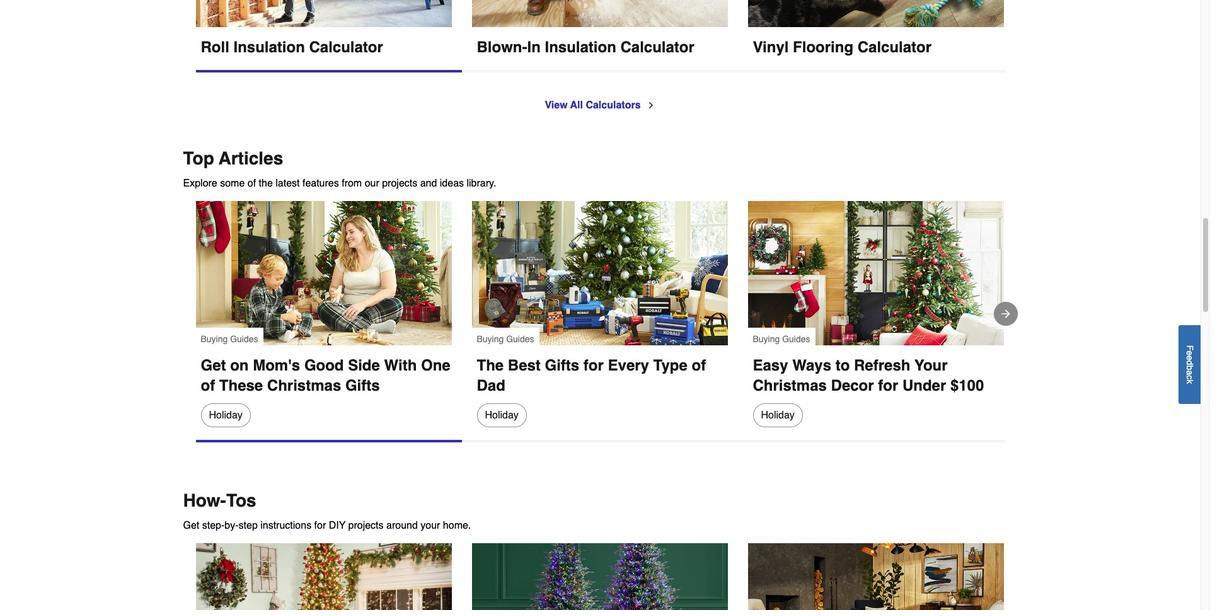 Task type: vqa. For each thing, say whether or not it's contained in the screenshot.
1st e from the bottom of the F E E D B A C K
yes



Task type: locate. For each thing, give the bounding box(es) containing it.
gifts inside the best gifts for every type of dad
[[545, 357, 579, 374]]

holiday link for get on mom's good side with one of these christmas gifts
[[201, 403, 251, 427]]

1 vertical spatial gifts
[[345, 377, 380, 394]]

2 vertical spatial for
[[314, 520, 326, 531]]

holiday link
[[201, 403, 251, 427], [477, 403, 527, 427], [753, 403, 803, 427]]

0 horizontal spatial gifts
[[345, 377, 380, 394]]

around
[[386, 520, 418, 531]]

0 horizontal spatial insulation
[[234, 38, 305, 56]]

the
[[259, 178, 273, 189]]

insulation
[[234, 38, 305, 56], [545, 38, 616, 56]]

2 horizontal spatial buying guides
[[753, 334, 810, 344]]

e
[[1185, 350, 1195, 355], [1185, 355, 1195, 360]]

projects right diy
[[348, 520, 384, 531]]

2 buying guides from the left
[[477, 334, 534, 344]]

2 scrollbar from the top
[[196, 440, 462, 442]]

christmas down good
[[267, 377, 341, 394]]

calculator for roll insulation calculator
[[309, 38, 383, 56]]

easy ways to refresh your christmas decor for under $100
[[753, 357, 984, 394]]

holiday link for easy ways to refresh your christmas decor for under $100
[[753, 403, 803, 427]]

3 holiday from the left
[[761, 409, 795, 421]]

guides up 'ways'
[[782, 334, 810, 344]]

holiday down easy
[[761, 409, 795, 421]]

1 horizontal spatial for
[[584, 357, 604, 374]]

articles
[[219, 148, 283, 168]]

1 guides from the left
[[230, 334, 258, 344]]

christmas inside get on mom's good side with one of these christmas gifts
[[267, 377, 341, 394]]

of right type
[[692, 357, 706, 374]]

0 vertical spatial projects
[[382, 178, 417, 189]]

1 buying from the left
[[201, 334, 228, 344]]

arrow right image
[[999, 308, 1012, 320]]

a living room decorated for christmas with a tree, garland, a wreath and stockings. image
[[748, 201, 1004, 350]]

2 holiday from the left
[[485, 409, 519, 421]]

easy
[[753, 357, 788, 374]]

flooring
[[793, 38, 853, 56]]

projects
[[382, 178, 417, 189], [348, 520, 384, 531]]

buying guides for the
[[477, 334, 534, 344]]

1 christmas from the left
[[267, 377, 341, 394]]

blown-in insulation calculator
[[477, 38, 694, 56]]

view
[[545, 100, 568, 111]]

get
[[201, 357, 226, 374], [183, 520, 199, 531]]

guides up best
[[506, 334, 534, 344]]

get left step-
[[183, 520, 199, 531]]

ways
[[792, 357, 831, 374]]

0 vertical spatial of
[[248, 178, 256, 189]]

buying guides up easy
[[753, 334, 810, 344]]

a holiday-ready room with toolboxes arranged as gifts under the christmas tree. image
[[472, 201, 728, 350]]

buying up easy
[[753, 334, 780, 344]]

blown-in insulation calculator link
[[472, 0, 728, 57]]

1 vertical spatial for
[[878, 377, 898, 394]]

1 buying guides from the left
[[201, 334, 258, 344]]

1 horizontal spatial get
[[201, 357, 226, 374]]

0 vertical spatial scrollbar
[[196, 70, 462, 72]]

for left the every
[[584, 357, 604, 374]]

projects right 'our'
[[382, 178, 417, 189]]

0 horizontal spatial holiday
[[209, 409, 243, 421]]

roll insulation calculator link
[[196, 0, 452, 57]]

2 horizontal spatial buying
[[753, 334, 780, 344]]

1 vertical spatial get
[[183, 520, 199, 531]]

1 horizontal spatial gifts
[[545, 357, 579, 374]]

2 vertical spatial of
[[201, 377, 215, 394]]

insulation right in
[[545, 38, 616, 56]]

roll
[[201, 38, 229, 56]]

holiday link down easy
[[753, 403, 803, 427]]

of inside the best gifts for every type of dad
[[692, 357, 706, 374]]

1 horizontal spatial buying
[[477, 334, 504, 344]]

to
[[836, 357, 850, 374]]

0 horizontal spatial of
[[201, 377, 215, 394]]

good
[[304, 357, 344, 374]]

2 horizontal spatial of
[[692, 357, 706, 374]]

get for get on mom's good side with one of these christmas gifts
[[201, 357, 226, 374]]

2 holiday link from the left
[[477, 403, 527, 427]]

explore some of the latest features from our projects and ideas library.
[[183, 178, 496, 189]]

from
[[342, 178, 362, 189]]

chevron right image
[[646, 100, 656, 110]]

e up b
[[1185, 355, 1195, 360]]

guides up on
[[230, 334, 258, 344]]

0 vertical spatial for
[[584, 357, 604, 374]]

2 christmas from the left
[[753, 377, 827, 394]]

insulation right roll
[[234, 38, 305, 56]]

buying guides
[[201, 334, 258, 344], [477, 334, 534, 344], [753, 334, 810, 344]]

buying guides up on
[[201, 334, 258, 344]]

buying up the these
[[201, 334, 228, 344]]

by-
[[225, 520, 239, 531]]

calculator for vinyl flooring calculator
[[858, 38, 932, 56]]

view all calculators link
[[545, 98, 656, 113]]

blown-
[[477, 38, 527, 56]]

holiday down the these
[[209, 409, 243, 421]]

get step-by-step instructions for diy projects around your home.
[[183, 520, 471, 531]]

1 horizontal spatial buying guides
[[477, 334, 534, 344]]

buying
[[201, 334, 228, 344], [477, 334, 504, 344], [753, 334, 780, 344]]

calculator
[[309, 38, 383, 56], [620, 38, 694, 56], [858, 38, 932, 56]]

1 horizontal spatial holiday link
[[477, 403, 527, 427]]

1 horizontal spatial calculator
[[620, 38, 694, 56]]

1 horizontal spatial christmas
[[753, 377, 827, 394]]

0 vertical spatial get
[[201, 357, 226, 374]]

1 horizontal spatial of
[[248, 178, 256, 189]]

calculators
[[586, 100, 641, 111]]

1 vertical spatial projects
[[348, 520, 384, 531]]

1 insulation from the left
[[234, 38, 305, 56]]

0 horizontal spatial buying guides
[[201, 334, 258, 344]]

3 buying from the left
[[753, 334, 780, 344]]

all
[[570, 100, 583, 111]]

for
[[584, 357, 604, 374], [878, 377, 898, 394], [314, 520, 326, 531]]

best
[[508, 357, 541, 374]]

2 e from the top
[[1185, 355, 1195, 360]]

holiday for the best gifts for every type of dad
[[485, 409, 519, 421]]

0 horizontal spatial calculator
[[309, 38, 383, 56]]

christmas
[[267, 377, 341, 394], [753, 377, 827, 394]]

holiday down the dad
[[485, 409, 519, 421]]

0 horizontal spatial guides
[[230, 334, 258, 344]]

scrollbar
[[196, 70, 462, 72], [196, 440, 462, 442]]

3 calculator from the left
[[858, 38, 932, 56]]

holiday link down the these
[[201, 403, 251, 427]]

0 vertical spatial gifts
[[545, 357, 579, 374]]

0 horizontal spatial holiday link
[[201, 403, 251, 427]]

christmas down easy
[[753, 377, 827, 394]]

these
[[219, 377, 263, 394]]

for left diy
[[314, 520, 326, 531]]

1 vertical spatial of
[[692, 357, 706, 374]]

2 buying from the left
[[477, 334, 504, 344]]

gifts right best
[[545, 357, 579, 374]]

top articles
[[183, 148, 283, 168]]

holiday
[[209, 409, 243, 421], [485, 409, 519, 421], [761, 409, 795, 421]]

2 horizontal spatial holiday link
[[753, 403, 803, 427]]

1 horizontal spatial insulation
[[545, 38, 616, 56]]

every
[[608, 357, 649, 374]]

buying for the
[[477, 334, 504, 344]]

2 horizontal spatial holiday
[[761, 409, 795, 421]]

2 horizontal spatial guides
[[782, 334, 810, 344]]

2 horizontal spatial for
[[878, 377, 898, 394]]

library.
[[467, 178, 496, 189]]

get left on
[[201, 357, 226, 374]]

0 horizontal spatial buying
[[201, 334, 228, 344]]

f e e d b a c k button
[[1179, 325, 1201, 404]]

get for get step-by-step instructions for diy projects around your home.
[[183, 520, 199, 531]]

of left the
[[248, 178, 256, 189]]

3 buying guides from the left
[[753, 334, 810, 344]]

e up d
[[1185, 350, 1195, 355]]

for inside the best gifts for every type of dad
[[584, 357, 604, 374]]

for inside easy ways to refresh your christmas decor for under $100
[[878, 377, 898, 394]]

1 calculator from the left
[[309, 38, 383, 56]]

f
[[1185, 345, 1195, 350]]

get inside get on mom's good side with one of these christmas gifts
[[201, 357, 226, 374]]

2 guides from the left
[[506, 334, 534, 344]]

1 holiday link from the left
[[201, 403, 251, 427]]

holiday link down the dad
[[477, 403, 527, 427]]

of left the these
[[201, 377, 215, 394]]

home.
[[443, 520, 471, 531]]

3 guides from the left
[[782, 334, 810, 344]]

gifts down side in the bottom left of the page
[[345, 377, 380, 394]]

3 holiday link from the left
[[753, 403, 803, 427]]

0 horizontal spatial get
[[183, 520, 199, 531]]

a trendy room with a plaster look fireplace surround, wood slat accent wall and a modern chandelier. image
[[748, 543, 1004, 610]]

0 horizontal spatial christmas
[[267, 377, 341, 394]]

1 vertical spatial scrollbar
[[196, 440, 462, 442]]

for down the refresh
[[878, 377, 898, 394]]

gifts
[[545, 357, 579, 374], [345, 377, 380, 394]]

buying up 'the'
[[477, 334, 504, 344]]

buying guides up 'the'
[[477, 334, 534, 344]]

christmas inside easy ways to refresh your christmas decor for under $100
[[753, 377, 827, 394]]

of
[[248, 178, 256, 189], [692, 357, 706, 374], [201, 377, 215, 394]]

1 holiday from the left
[[209, 409, 243, 421]]

guides
[[230, 334, 258, 344], [506, 334, 534, 344], [782, 334, 810, 344]]

1 e from the top
[[1185, 350, 1195, 355]]

1 horizontal spatial guides
[[506, 334, 534, 344]]

b
[[1185, 365, 1195, 370]]

2 horizontal spatial calculator
[[858, 38, 932, 56]]

1 horizontal spatial holiday
[[485, 409, 519, 421]]



Task type: describe. For each thing, give the bounding box(es) containing it.
how-tos
[[183, 490, 256, 510]]

gifts inside get on mom's good side with one of these christmas gifts
[[345, 377, 380, 394]]

d
[[1185, 360, 1195, 365]]

a
[[1185, 370, 1195, 375]]

your
[[421, 520, 440, 531]]

buying guides for get
[[201, 334, 258, 344]]

your
[[914, 357, 948, 374]]

decor
[[831, 377, 874, 394]]

1 scrollbar from the top
[[196, 70, 462, 72]]

vinyl
[[753, 38, 789, 56]]

view all calculators
[[545, 100, 641, 111]]

of inside get on mom's good side with one of these christmas gifts
[[201, 377, 215, 394]]

2 insulation from the left
[[545, 38, 616, 56]]

mom's
[[253, 357, 300, 374]]

our
[[365, 178, 379, 189]]

and
[[420, 178, 437, 189]]

buying for easy
[[753, 334, 780, 344]]

some
[[220, 178, 245, 189]]

guides for on
[[230, 334, 258, 344]]

features
[[302, 178, 339, 189]]

ideas
[[440, 178, 464, 189]]

guides for best
[[506, 334, 534, 344]]

buying for get
[[201, 334, 228, 344]]

2 calculator from the left
[[620, 38, 694, 56]]

guides for ways
[[782, 334, 810, 344]]

type
[[653, 357, 688, 374]]

vinyl flooring calculator link
[[748, 0, 1004, 57]]

k
[[1185, 379, 1195, 384]]

the best gifts for every type of dad
[[477, 357, 710, 394]]

vinyl flooring calculator
[[753, 38, 932, 56]]

get on mom's good side with one of these christmas gifts
[[201, 357, 455, 394]]

holiday for get on mom's good side with one of these christmas gifts
[[209, 409, 243, 421]]

step
[[239, 520, 258, 531]]

f e e d b a c k
[[1185, 345, 1195, 384]]

explore
[[183, 178, 217, 189]]

latest
[[276, 178, 300, 189]]

roll insulation calculator
[[201, 38, 383, 56]]

side
[[348, 357, 380, 374]]

$100
[[950, 377, 984, 394]]

one
[[421, 357, 450, 374]]

the
[[477, 357, 504, 374]]

a video about 3 methods to add lights to a christmas tree. image
[[196, 543, 452, 610]]

on
[[230, 357, 249, 374]]

in
[[527, 38, 541, 56]]

dad
[[477, 377, 505, 394]]

buying guides for easy
[[753, 334, 810, 344]]

0 horizontal spatial for
[[314, 520, 326, 531]]

under
[[903, 377, 946, 394]]

c
[[1185, 375, 1195, 379]]

with
[[384, 357, 417, 374]]

tos
[[226, 490, 256, 510]]

holiday link for the best gifts for every type of dad
[[477, 403, 527, 427]]

how-
[[183, 490, 226, 510]]

refresh
[[854, 357, 910, 374]]

top
[[183, 148, 214, 168]]

holiday for easy ways to refresh your christmas decor for under $100
[[761, 409, 795, 421]]

a mom and her young child playing on the floor in front of a decorated christmas tree. image
[[196, 201, 452, 350]]

diy
[[329, 520, 346, 531]]

step-
[[202, 520, 225, 531]]

a video showing how to replace a holiday lightbulb and fuse. image
[[472, 543, 728, 610]]

instructions
[[260, 520, 311, 531]]



